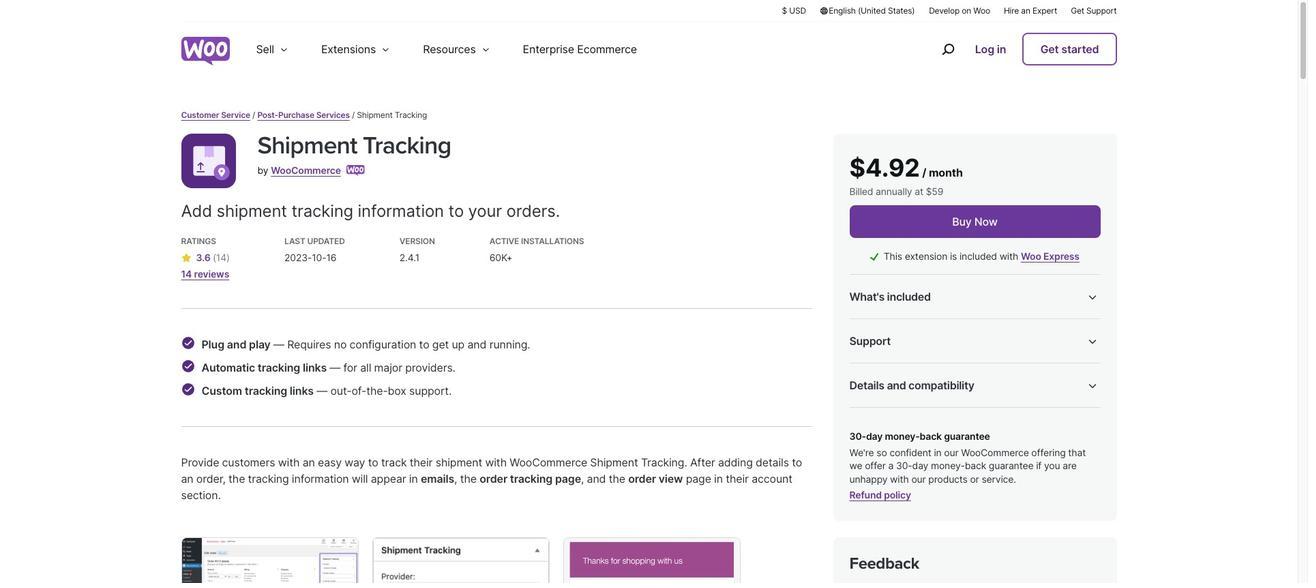 Task type: locate. For each thing, give the bounding box(es) containing it.
1 vertical spatial shipment
[[436, 456, 483, 470]]

in inside 30-day money-back guarantee we're so confident in our woocommerce offering that we offer a 30-day money-back guarantee if you are unhappy with our products or service. refund policy
[[935, 447, 942, 458]]

see privacy policy
[[850, 426, 932, 437]]

view
[[659, 472, 683, 486]]

to right way
[[368, 456, 378, 470]]

support
[[892, 335, 927, 347]]

get left started
[[1041, 42, 1059, 56]]

get for get started
[[1041, 42, 1059, 56]]

expert
[[1033, 5, 1058, 16]]

0 horizontal spatial version
[[400, 236, 435, 246]]

1 horizontal spatial shipment
[[436, 456, 483, 470]]

woocommerce inside provide customers with an easy way to track their shipment with woocommerce shipment tracking. after adding details to an order, the tracking information will appear in
[[510, 456, 588, 470]]

14 reviews
[[181, 268, 229, 280]]

search image
[[937, 38, 959, 60]]

0 vertical spatial guarantee
[[955, 356, 999, 368]]

0 vertical spatial policy
[[905, 426, 932, 437]]

16 inside last updated 2023-10-16
[[327, 252, 337, 263]]

1 vertical spatial money-
[[885, 431, 920, 442]]

provide
[[181, 456, 219, 470]]

1- for 1-year support
[[862, 335, 870, 347]]

information inside provide customers with an easy way to track their shipment with woocommerce shipment tracking. after adding details to an order, the tracking information will appear in
[[292, 472, 349, 486]]

1 vertical spatial 30-
[[850, 431, 867, 442]]

a
[[889, 460, 894, 472]]

their up emails
[[410, 456, 433, 470]]

the right emails
[[460, 472, 477, 486]]

30-day money-back guarantee
[[862, 356, 999, 368]]

the down customers on the left bottom
[[229, 472, 245, 486]]

back up confident
[[920, 431, 942, 442]]

version up the woocommerce extensions "link"
[[1000, 440, 1035, 451]]

by up details and compatibility
[[895, 359, 908, 373]]

play
[[249, 338, 271, 351]]

0 horizontal spatial extensions
[[321, 42, 376, 56]]

10- inside last updated 2023-10-16
[[312, 252, 327, 263]]

0 vertical spatial last
[[285, 236, 306, 246]]

day
[[878, 356, 894, 368], [867, 431, 883, 442], [913, 460, 929, 472]]

hire an expert link
[[1004, 5, 1058, 16]]

1 horizontal spatial 14
[[216, 252, 227, 263]]

1 vertical spatial 10-
[[973, 440, 987, 451]]

in down after
[[715, 472, 723, 486]]

1 horizontal spatial shipment
[[591, 456, 638, 470]]

1 vertical spatial our
[[912, 473, 926, 485]]

1 vertical spatial guarantee
[[945, 431, 991, 442]]

by right product icon
[[258, 164, 268, 176]]

1 vertical spatial day
[[867, 431, 883, 442]]

0 vertical spatial 10-
[[312, 252, 327, 263]]

woocommerce link up compatibility
[[911, 359, 991, 373]]

0 vertical spatial get
[[1071, 5, 1085, 16]]

1 horizontal spatial version
[[1000, 440, 1035, 451]]

― right play
[[274, 338, 284, 351]]

extension
[[905, 250, 948, 262], [892, 315, 935, 326]]

0 horizontal spatial 2023-
[[285, 252, 312, 263]]

in inside service navigation menu element
[[998, 42, 1007, 56]]

2 horizontal spatial by
[[996, 480, 1007, 491]]

the
[[229, 472, 245, 486], [460, 472, 477, 486], [609, 472, 626, 486]]

― left out-
[[317, 384, 328, 398]]

0 horizontal spatial ―
[[274, 338, 284, 351]]

1 vertical spatial an
[[303, 456, 315, 470]]

1 vertical spatial links
[[290, 384, 314, 398]]

woo
[[974, 5, 991, 16], [1009, 480, 1030, 491]]

woo express link
[[1022, 250, 1080, 262]]

0 horizontal spatial order
[[480, 472, 508, 486]]

get started link
[[1023, 33, 1117, 66]]

2 chevron up image from the top
[[1085, 377, 1101, 394]]

woocommerce
[[271, 164, 341, 176], [911, 359, 991, 373], [962, 447, 1029, 458], [510, 456, 588, 470], [945, 466, 1015, 478]]

1 vertical spatial back
[[920, 431, 942, 442]]

to left your
[[449, 201, 464, 221]]

0 vertical spatial our
[[945, 447, 959, 458]]

2 page from the left
[[686, 472, 712, 486]]

delivery and shipping options
[[945, 520, 1082, 531]]

0 vertical spatial support
[[1087, 5, 1117, 16]]

1 vertical spatial support
[[850, 334, 891, 348]]

with down a
[[891, 473, 909, 485]]

10-
[[312, 252, 327, 263], [973, 440, 987, 451]]

0 horizontal spatial our
[[912, 473, 926, 485]]

1 horizontal spatial woocommerce link
[[911, 359, 991, 373]]

included up '1-year extension updates'
[[888, 290, 931, 304]]

1 vertical spatial chevron up image
[[1085, 377, 1101, 394]]

1 horizontal spatial an
[[303, 456, 315, 470]]

/ inside "breadcrumb" element
[[253, 110, 255, 120]]

30- up details
[[862, 356, 878, 368]]

order right emails
[[480, 472, 508, 486]]

2 vertical spatial day
[[913, 460, 929, 472]]

14 right '3.6'
[[216, 252, 227, 263]]

chevron up image down chevron up image at bottom right
[[1085, 377, 1101, 394]]

back for 30-day money-back guarantee
[[931, 356, 952, 368]]

money- up products
[[931, 460, 965, 472]]

16 up the woocommerce extensions "link"
[[987, 440, 997, 451]]

shipment
[[258, 131, 357, 160], [591, 456, 638, 470]]

year
[[870, 315, 890, 326], [870, 335, 890, 347]]

links
[[303, 361, 327, 375], [290, 384, 314, 398]]

our down confident
[[912, 473, 926, 485]]

installations
[[521, 236, 584, 246]]

shipment left the tracking.
[[591, 456, 638, 470]]

policy up confident
[[905, 426, 932, 437]]

― for requires
[[274, 338, 284, 351]]

order down the tracking.
[[629, 472, 656, 486]]

0 horizontal spatial 16
[[327, 252, 337, 263]]

tracking right / shipment
[[395, 110, 427, 120]]

1 vertical spatial shipment
[[591, 456, 638, 470]]

buy now link
[[850, 205, 1101, 238]]

with left woo express link
[[1000, 250, 1019, 262]]

2 vertical spatial an
[[181, 472, 193, 486]]

1 horizontal spatial 16
[[987, 440, 997, 451]]

sell
[[256, 42, 274, 56]]

the left view
[[609, 472, 626, 486]]

view
[[930, 392, 952, 404]]

0 horizontal spatial 14
[[181, 268, 192, 280]]

shipment up the by woocommerce
[[258, 131, 357, 160]]

money- up confident
[[885, 431, 920, 442]]

woocommerce left developed by woocommerce icon
[[271, 164, 341, 176]]

an right the hire
[[1022, 5, 1031, 16]]

get right 'expert'
[[1071, 5, 1085, 16]]

guarantee for 30-day money-back guarantee
[[955, 356, 999, 368]]

support up handled
[[850, 334, 891, 348]]

$4.92 / month billed annually at $59
[[850, 153, 963, 197]]

details
[[756, 456, 789, 470]]

― left for
[[330, 361, 341, 375]]

extensions up services
[[321, 42, 376, 56]]

0 horizontal spatial 10-
[[312, 252, 327, 263]]

chevron up image
[[1085, 289, 1101, 305], [1085, 377, 1101, 394]]

with inside 30-day money-back guarantee we're so confident in our woocommerce offering that we offer a 30-day money-back guarantee if you are unhappy with our products or service. refund policy
[[891, 473, 909, 485]]

way
[[345, 456, 365, 470]]

1 horizontal spatial information
[[358, 201, 444, 221]]

tracking down / shipment
[[363, 131, 451, 160]]

1 vertical spatial information
[[292, 472, 349, 486]]

1 vertical spatial woo
[[1009, 480, 1030, 491]]

sell button
[[240, 22, 305, 76]]

0 vertical spatial woocommerce link
[[271, 164, 341, 176]]

woocommerce up "developed by woo" link
[[945, 466, 1015, 478]]

1 vertical spatial policy
[[885, 490, 912, 501]]

back for 30-day money-back guarantee we're so confident in our woocommerce offering that we offer a 30-day money-back guarantee if you are unhappy with our products or service. refund policy
[[920, 431, 942, 442]]

year up handled
[[870, 335, 890, 347]]

0 horizontal spatial information
[[292, 472, 349, 486]]

get inside 'link'
[[1071, 5, 1085, 16]]

0 vertical spatial woo
[[974, 5, 991, 16]]

shipment up emails
[[436, 456, 483, 470]]

1 horizontal spatial 2023-
[[945, 440, 973, 451]]

their inside provide customers with an easy way to track their shipment with woocommerce shipment tracking. after adding details to an order, the tracking information will appear in
[[410, 456, 433, 470]]

1- down the what's
[[862, 315, 870, 326]]

day for 30-day money-back guarantee
[[878, 356, 894, 368]]

hire an expert
[[1004, 5, 1058, 16]]

information up version 2.4.1
[[358, 201, 444, 221]]

16 down updated
[[327, 252, 337, 263]]

0 vertical spatial their
[[410, 456, 433, 470]]

woocommerce up the emails , the order tracking page , and the order view
[[510, 456, 588, 470]]

page
[[555, 472, 581, 486], [686, 472, 712, 486]]

offer
[[865, 460, 886, 472]]

extensions button
[[305, 22, 407, 76]]

30- up we're
[[850, 431, 867, 442]]

tracking inside "breadcrumb" element
[[395, 110, 427, 120]]

/ up at
[[923, 166, 927, 179]]

1 horizontal spatial /
[[923, 166, 927, 179]]

to left the "get"
[[419, 338, 430, 351]]

1 vertical spatial get
[[1041, 42, 1059, 56]]

year for extension
[[870, 315, 890, 326]]

chevron up image up chevron up image at bottom right
[[1085, 289, 1101, 305]]

get inside service navigation menu element
[[1041, 42, 1059, 56]]

back
[[931, 356, 952, 368], [920, 431, 942, 442], [965, 460, 987, 472]]

2 vertical spatial by
[[996, 480, 1007, 491]]

customer
[[181, 110, 219, 120]]

their down adding
[[726, 472, 749, 486]]

1 vertical spatial included
[[888, 290, 931, 304]]

an left easy
[[303, 456, 315, 470]]

add shipment tracking information to your orders.
[[181, 201, 560, 221]]

running.
[[490, 338, 531, 351]]

month
[[929, 166, 963, 179]]

tracking.
[[641, 456, 688, 470]]

1 horizontal spatial ―
[[317, 384, 328, 398]]

1 horizontal spatial extensions
[[1018, 466, 1067, 478]]

2 horizontal spatial the
[[609, 472, 626, 486]]

for
[[344, 361, 357, 375]]

money- down support at right bottom
[[897, 356, 931, 368]]

emails , the order tracking page , and the order view
[[421, 472, 683, 486]]

guarantee up service.
[[989, 460, 1034, 472]]

links down requires
[[303, 361, 327, 375]]

their inside page in their account section.
[[726, 472, 749, 486]]

0 vertical spatial 16
[[327, 252, 337, 263]]

this
[[884, 250, 903, 262]]

2023- down updated
[[285, 252, 312, 263]]

0 vertical spatial 14
[[216, 252, 227, 263]]

30-
[[862, 356, 878, 368], [850, 431, 867, 442], [897, 460, 913, 472]]

last
[[285, 236, 306, 246], [850, 440, 869, 451]]

0 horizontal spatial page
[[555, 472, 581, 486]]

guarantee down view documentation link
[[945, 431, 991, 442]]

billed
[[850, 186, 874, 197]]

log in
[[976, 42, 1007, 56]]

extension up support at right bottom
[[892, 315, 935, 326]]

0 vertical spatial extensions
[[321, 42, 376, 56]]

english (united states)
[[829, 5, 915, 16]]

the inside provide customers with an easy way to track their shipment with woocommerce shipment tracking. after adding details to an order, the tracking information will appear in
[[229, 472, 245, 486]]

1 horizontal spatial our
[[945, 447, 959, 458]]

are
[[1063, 460, 1077, 472]]

last left updated
[[285, 236, 306, 246]]

1 1- from the top
[[862, 315, 870, 326]]

our up products
[[945, 447, 959, 458]]

30- for 30-day money-back guarantee we're so confident in our woocommerce offering that we offer a 30-day money-back guarantee if you are unhappy with our products or service. refund policy
[[850, 431, 867, 442]]

shipment up )
[[217, 201, 287, 221]]

version up the '2.4.1'
[[400, 236, 435, 246]]

shipment tracking
[[258, 131, 451, 160]]

2 1- from the top
[[862, 335, 870, 347]]

by
[[258, 164, 268, 176], [895, 359, 908, 373], [996, 480, 1007, 491]]

automatic
[[202, 361, 255, 375]]

3.6
[[196, 252, 211, 263]]

will
[[352, 472, 368, 486]]

0 vertical spatial chevron up image
[[1085, 289, 1101, 305]]

10- up or
[[973, 440, 987, 451]]

1 vertical spatial ―
[[330, 361, 341, 375]]

14 left reviews
[[181, 268, 192, 280]]

in inside page in their account section.
[[715, 472, 723, 486]]

shipment
[[217, 201, 287, 221], [436, 456, 483, 470]]

service
[[221, 110, 250, 120]]

plug
[[202, 338, 225, 351]]

0 vertical spatial money-
[[897, 356, 931, 368]]

support.
[[410, 384, 452, 398]]

links down automatic tracking links ― for all major providers.
[[290, 384, 314, 398]]

― for out-
[[317, 384, 328, 398]]

10- down updated
[[312, 252, 327, 263]]

tracking inside provide customers with an easy way to track their shipment with woocommerce shipment tracking. after adding details to an order, the tracking information will appear in
[[248, 472, 289, 486]]

tracking
[[292, 201, 353, 221], [258, 361, 300, 375], [245, 384, 287, 398], [248, 472, 289, 486], [510, 472, 553, 486]]

information
[[358, 201, 444, 221], [292, 472, 349, 486]]

1 vertical spatial their
[[726, 472, 749, 486]]

―
[[274, 338, 284, 351], [330, 361, 341, 375], [317, 384, 328, 398]]

extensions inside button
[[321, 42, 376, 56]]

delivery and shipping options link
[[945, 520, 1082, 531]]

30- right a
[[897, 460, 913, 472]]

woocommerce up the woocommerce extensions "link"
[[962, 447, 1029, 458]]

1 vertical spatial extensions
[[1018, 466, 1067, 478]]

day for 30-day money-back guarantee we're so confident in our woocommerce offering that we offer a 30-day money-back guarantee if you are unhappy with our products or service. refund policy
[[867, 431, 883, 442]]

guarantee up the view documentation
[[955, 356, 999, 368]]

/ left 'post-'
[[253, 110, 255, 120]]

information down easy
[[292, 472, 349, 486]]

0 vertical spatial an
[[1022, 5, 1031, 16]]

0 vertical spatial 1-
[[862, 315, 870, 326]]

included
[[960, 250, 998, 262], [888, 290, 931, 304]]

extensions down offering
[[1018, 466, 1067, 478]]

woocommerce inside woocommerce extensions , developed by woo
[[945, 466, 1015, 478]]

1 horizontal spatial ,
[[581, 472, 584, 486]]

2023- up products
[[945, 440, 973, 451]]

developed
[[945, 480, 994, 491]]

1 horizontal spatial 10-
[[973, 440, 987, 451]]

woocommerce extensions , developed by woo
[[945, 466, 1070, 491]]

2 year from the top
[[870, 335, 890, 347]]

page in their account section.
[[181, 472, 793, 502]]

policy down a
[[885, 490, 912, 501]]

woocommerce link left developed by woocommerce icon
[[271, 164, 341, 176]]

0 vertical spatial shipment
[[258, 131, 357, 160]]

last for last update
[[850, 440, 869, 451]]

0 vertical spatial included
[[960, 250, 998, 262]]

2 horizontal spatial ,
[[1067, 466, 1070, 478]]

$59
[[926, 186, 944, 197]]

0 horizontal spatial the
[[229, 472, 245, 486]]

1 year from the top
[[870, 315, 890, 326]]

back up or
[[965, 460, 987, 472]]

last down see
[[850, 440, 869, 451]]

woocommerce link
[[271, 164, 341, 176], [911, 359, 991, 373]]

last inside last updated 2023-10-16
[[285, 236, 306, 246]]

1 horizontal spatial woo
[[1009, 480, 1030, 491]]

in left emails
[[409, 472, 418, 486]]

0 horizontal spatial get
[[1041, 42, 1059, 56]]

0 vertical spatial 2023-
[[285, 252, 312, 263]]

1 vertical spatial woocommerce link
[[911, 359, 991, 373]]

develop on woo link
[[930, 5, 991, 16]]

16
[[327, 252, 337, 263], [987, 440, 997, 451]]

section.
[[181, 489, 221, 502]]

2 horizontal spatial ―
[[330, 361, 341, 375]]

2 vertical spatial money-
[[931, 460, 965, 472]]

log in link
[[970, 34, 1012, 64]]

0 vertical spatial ―
[[274, 338, 284, 351]]

in right log
[[998, 42, 1007, 56]]

3.6 ( 14 )
[[196, 252, 230, 263]]

1 horizontal spatial page
[[686, 472, 712, 486]]

0 horizontal spatial by
[[258, 164, 268, 176]]

last for last updated 2023-10-16
[[285, 236, 306, 246]]

0 horizontal spatial an
[[181, 472, 193, 486]]

in right confident
[[935, 447, 942, 458]]

so
[[877, 447, 888, 458]]

0 horizontal spatial woocommerce link
[[271, 164, 341, 176]]

an down provide
[[181, 472, 193, 486]]

woo right on
[[974, 5, 991, 16]]

year up 1-year support
[[870, 315, 890, 326]]

extension left is at the right
[[905, 250, 948, 262]]

our
[[945, 447, 959, 458], [912, 473, 926, 485]]

included right is at the right
[[960, 250, 998, 262]]

support inside 'link'
[[1087, 5, 1117, 16]]

1- up handled
[[862, 335, 870, 347]]

in inside provide customers with an easy way to track their shipment with woocommerce shipment tracking. after adding details to an order, the tracking information will appear in
[[409, 472, 418, 486]]

woo down the woocommerce extensions "link"
[[1009, 480, 1030, 491]]

$
[[782, 5, 787, 16]]

1 horizontal spatial their
[[726, 472, 749, 486]]

1 chevron up image from the top
[[1085, 289, 1101, 305]]

chevron up image for details and compatibility
[[1085, 377, 1101, 394]]

what's
[[850, 290, 885, 304]]

in
[[998, 42, 1007, 56], [935, 447, 942, 458], [409, 472, 418, 486], [715, 472, 723, 486]]

0 vertical spatial 30-
[[862, 356, 878, 368]]

1 horizontal spatial the
[[460, 472, 477, 486]]

1 the from the left
[[229, 472, 245, 486]]

by down the woocommerce extensions "link"
[[996, 480, 1007, 491]]

support up started
[[1087, 5, 1117, 16]]

back up compatibility
[[931, 356, 952, 368]]



Task type: vqa. For each thing, say whether or not it's contained in the screenshot.


Task type: describe. For each thing, give the bounding box(es) containing it.
page inside page in their account section.
[[686, 472, 712, 486]]

english
[[829, 5, 856, 16]]

details
[[850, 379, 885, 392]]

1 vertical spatial 16
[[987, 440, 997, 451]]

started
[[1062, 42, 1100, 56]]

unhappy
[[850, 473, 888, 485]]

/ inside $4.92 / month billed annually at $59
[[923, 166, 927, 179]]

customers
[[222, 456, 275, 470]]

configuration
[[350, 338, 416, 351]]

up
[[452, 338, 465, 351]]

hire
[[1004, 5, 1020, 16]]

with up page in their account section.
[[485, 456, 507, 470]]

2 vertical spatial guarantee
[[989, 460, 1034, 472]]

ratings
[[181, 236, 216, 246]]

requires
[[287, 338, 331, 351]]

providers.
[[406, 361, 456, 375]]

customer service / post-purchase services / shipment tracking
[[181, 110, 427, 120]]

privacy
[[869, 426, 903, 437]]

and for plug
[[227, 338, 247, 351]]

states)
[[888, 5, 915, 16]]

woocommerce extensions link
[[945, 466, 1067, 478]]

resources
[[423, 42, 476, 56]]

confident
[[890, 447, 932, 458]]

compatibility
[[850, 546, 910, 557]]

, inside woocommerce extensions , developed by woo
[[1067, 466, 1070, 478]]

now
[[975, 215, 998, 229]]

)
[[227, 252, 230, 263]]

check image
[[871, 250, 884, 262]]

1 vertical spatial 14
[[181, 268, 192, 280]]

after
[[691, 456, 716, 470]]

1-year support
[[862, 335, 927, 347]]

links for automatic tracking links
[[303, 361, 327, 375]]

to right 'details'
[[792, 456, 803, 470]]

chevron up image for what's included
[[1085, 289, 1101, 305]]

active installations 60k+
[[490, 236, 584, 263]]

$ usd button
[[782, 5, 807, 16]]

money- for 30-day money-back guarantee we're so confident in our woocommerce offering that we offer a 30-day money-back guarantee if you are unhappy with our products or service. refund policy
[[885, 431, 920, 442]]

buy now
[[953, 215, 998, 229]]

or
[[971, 473, 980, 485]]

handled by woocommerce
[[850, 359, 991, 373]]

1- for 1-year extension updates
[[862, 315, 870, 326]]

0 horizontal spatial included
[[888, 290, 931, 304]]

guarantee for 30-day money-back guarantee we're so confident in our woocommerce offering that we offer a 30-day money-back guarantee if you are unhappy with our products or service. refund policy
[[945, 431, 991, 442]]

version history button
[[1000, 438, 1070, 454]]

options
[[1046, 520, 1082, 531]]

no
[[334, 338, 347, 351]]

custom
[[202, 384, 242, 398]]

money- for 30-day money-back guarantee
[[897, 356, 931, 368]]

by woocommerce
[[258, 164, 341, 176]]

1 vertical spatial 2023-
[[945, 440, 973, 451]]

0 horizontal spatial shipment
[[258, 131, 357, 160]]

2 vertical spatial 30-
[[897, 460, 913, 472]]

feedback
[[850, 554, 920, 574]]

1 order from the left
[[480, 472, 508, 486]]

buy
[[953, 215, 972, 229]]

woocommerce inside 30-day money-back guarantee we're so confident in our woocommerce offering that we offer a 30-day money-back guarantee if you are unhappy with our products or service. refund policy
[[962, 447, 1029, 458]]

easy
[[318, 456, 342, 470]]

extensions inside woocommerce extensions , developed by woo
[[1018, 466, 1067, 478]]

post-purchase services link
[[258, 110, 350, 120]]

woocommerce link for by
[[271, 164, 341, 176]]

this extension is included with woo express
[[884, 250, 1080, 262]]

by inside woocommerce extensions , developed by woo
[[996, 480, 1007, 491]]

updates
[[937, 315, 973, 326]]

woo inside woocommerce extensions , developed by woo
[[1009, 480, 1030, 491]]

products
[[929, 473, 968, 485]]

we
[[850, 460, 863, 472]]

14 reviews link
[[181, 268, 230, 281]]

account
[[752, 472, 793, 486]]

(
[[213, 252, 216, 263]]

shipment inside provide customers with an easy way to track their shipment with woocommerce shipment tracking. after adding details to an order, the tracking information will appear in
[[436, 456, 483, 470]]

view documentation link
[[872, 385, 1079, 412]]

0 horizontal spatial woo
[[974, 5, 991, 16]]

get for get support
[[1071, 5, 1085, 16]]

1 vertical spatial by
[[895, 359, 908, 373]]

30- for 30-day money-back guarantee
[[862, 356, 878, 368]]

develop
[[930, 5, 960, 16]]

handled
[[850, 359, 892, 373]]

1 vertical spatial version
[[1000, 440, 1035, 451]]

service.
[[982, 473, 1017, 485]]

service navigation menu element
[[913, 27, 1117, 71]]

0 vertical spatial version
[[400, 236, 435, 246]]

update
[[871, 440, 903, 451]]

appear
[[371, 472, 406, 486]]

1 page from the left
[[555, 472, 581, 486]]

2 vertical spatial back
[[965, 460, 987, 472]]

shipment inside provide customers with an easy way to track their shipment with woocommerce shipment tracking. after adding details to an order, the tracking information will appear in
[[591, 456, 638, 470]]

with right customers on the left bottom
[[278, 456, 300, 470]]

purchase
[[278, 110, 315, 120]]

links for custom tracking links
[[290, 384, 314, 398]]

0 vertical spatial shipment
[[217, 201, 287, 221]]

compatibility
[[909, 379, 975, 392]]

that
[[1069, 447, 1086, 458]]

2023- inside last updated 2023-10-16
[[285, 252, 312, 263]]

of-
[[352, 384, 367, 398]]

product icon image
[[181, 134, 236, 188]]

order,
[[196, 472, 226, 486]]

breadcrumb element
[[181, 109, 1117, 121]]

and for details
[[887, 379, 907, 392]]

chevron up image
[[1085, 333, 1101, 349]]

at
[[915, 186, 924, 197]]

policy inside 30-day money-back guarantee we're so confident in our woocommerce offering that we offer a 30-day money-back guarantee if you are unhappy with our products or service. refund policy
[[885, 490, 912, 501]]

(united
[[858, 5, 886, 16]]

see
[[850, 426, 867, 437]]

and for delivery
[[985, 520, 1002, 531]]

1 horizontal spatial included
[[960, 250, 998, 262]]

adding
[[719, 456, 753, 470]]

if
[[1037, 460, 1042, 472]]

3 the from the left
[[609, 472, 626, 486]]

updated
[[307, 236, 345, 246]]

woocommerce up compatibility
[[911, 359, 991, 373]]

refund
[[850, 490, 882, 501]]

on
[[962, 5, 972, 16]]

30-day money-back guarantee we're so confident in our woocommerce offering that we offer a 30-day money-back guarantee if you are unhappy with our products or service. refund policy
[[850, 431, 1086, 501]]

0 horizontal spatial ,
[[455, 472, 458, 486]]

$4.92
[[850, 153, 920, 183]]

we're
[[850, 447, 875, 458]]

services
[[316, 110, 350, 120]]

add
[[181, 201, 212, 221]]

year for support
[[870, 335, 890, 347]]

get support link
[[1071, 5, 1117, 16]]

log
[[976, 42, 995, 56]]

1 vertical spatial extension
[[892, 315, 935, 326]]

2 horizontal spatial an
[[1022, 5, 1031, 16]]

enterprise ecommerce link
[[507, 22, 654, 76]]

― for for
[[330, 361, 341, 375]]

1 vertical spatial tracking
[[363, 131, 451, 160]]

what's included
[[850, 290, 931, 304]]

develop on woo
[[930, 5, 991, 16]]

2 the from the left
[[460, 472, 477, 486]]

provide customers with an easy way to track their shipment with woocommerce shipment tracking. after adding details to an order, the tracking information will appear in
[[181, 456, 803, 486]]

2 order from the left
[[629, 472, 656, 486]]

woocommerce link for handled by
[[911, 359, 991, 373]]

woo express
[[1022, 250, 1080, 262]]

your
[[469, 201, 502, 221]]

the-
[[367, 384, 388, 398]]

post-
[[258, 110, 278, 120]]

0 vertical spatial extension
[[905, 250, 948, 262]]

get started
[[1041, 42, 1100, 56]]

developed by woocommerce image
[[347, 165, 365, 176]]



